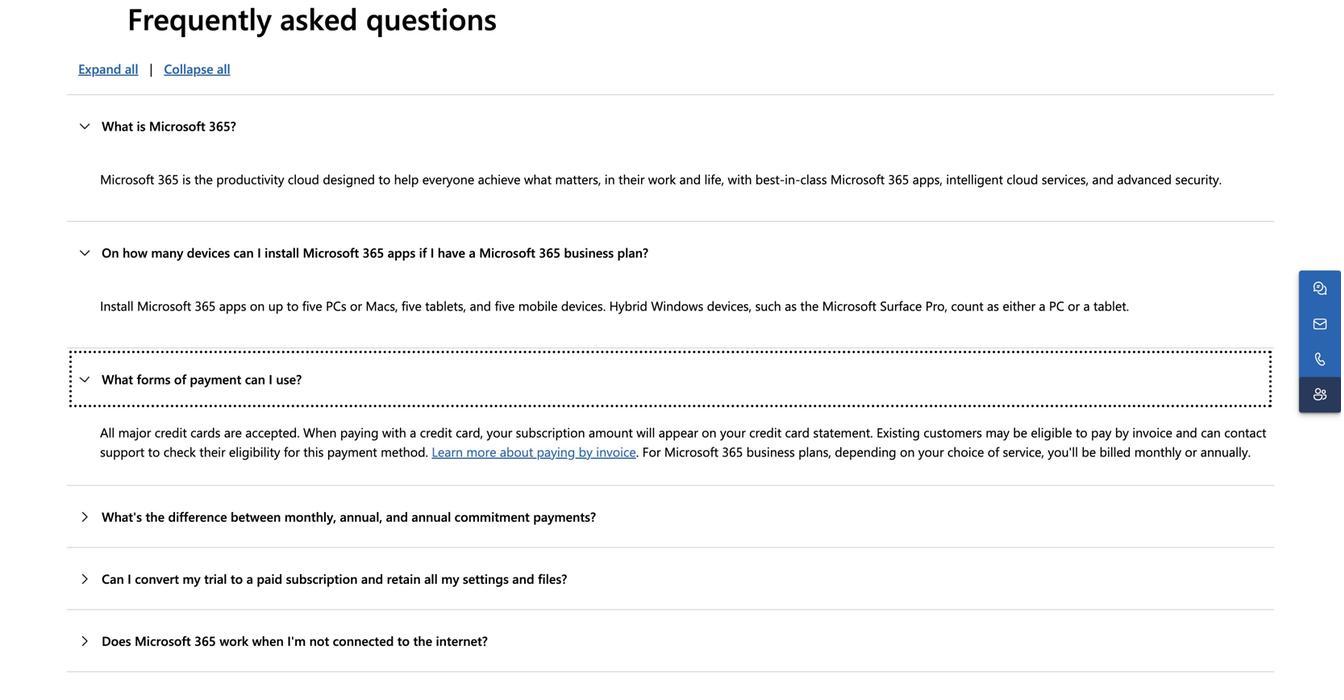Task type: locate. For each thing, give the bounding box(es) containing it.
what down expand all button at the top
[[102, 117, 133, 134]]

can up annually.
[[1201, 423, 1221, 441]]

credit up check
[[155, 423, 187, 441]]

0 horizontal spatial by
[[579, 443, 593, 460]]

all right collapse
[[217, 60, 230, 77]]

in
[[605, 170, 615, 188]]

their down cards
[[199, 443, 225, 460]]

1 vertical spatial on
[[702, 423, 717, 441]]

major
[[118, 423, 151, 441]]

1 horizontal spatial five
[[402, 297, 422, 314]]

with inside all major credit cards are accepted. when paying with a credit card, your subscription amount will appear on your credit card statement. existing customers may be eligible to pay by invoice and can contact support to check their eligibility for this payment method.
[[382, 423, 406, 441]]

payment down when
[[327, 443, 377, 460]]

on
[[102, 244, 119, 261]]

surface
[[880, 297, 922, 314]]

is down what is microsoft 365?
[[182, 170, 191, 188]]

matters,
[[555, 170, 601, 188]]

apps left "up"
[[219, 297, 246, 314]]

five
[[302, 297, 322, 314], [402, 297, 422, 314], [495, 297, 515, 314]]

0 horizontal spatial their
[[199, 443, 225, 460]]

can
[[233, 244, 254, 261], [245, 370, 265, 388], [1201, 423, 1221, 441]]

as right such
[[785, 297, 797, 314]]

0 vertical spatial can
[[233, 244, 254, 261]]

five left pcs
[[302, 297, 322, 314]]

be inside all major credit cards are accepted. when paying with a credit card, your subscription amount will appear on your credit card statement. existing customers may be eligible to pay by invoice and can contact support to check their eligibility for this payment method.
[[1013, 423, 1027, 441]]

the right such
[[800, 297, 819, 314]]

1 horizontal spatial subscription
[[516, 423, 585, 441]]

help
[[394, 170, 419, 188]]

1 horizontal spatial cloud
[[1007, 170, 1038, 188]]

a right have
[[469, 244, 476, 261]]

1 vertical spatial by
[[579, 443, 593, 460]]

with
[[728, 170, 752, 188], [382, 423, 406, 441]]

0 horizontal spatial credit
[[155, 423, 187, 441]]

0 horizontal spatial payment
[[190, 370, 241, 388]]

devices.
[[561, 297, 606, 314]]

1 vertical spatial work
[[219, 638, 249, 656]]

payment up cards
[[190, 370, 241, 388]]

apps inside dropdown button
[[388, 244, 415, 261]]

all
[[125, 60, 138, 77], [217, 60, 230, 77], [424, 576, 438, 594]]

0 vertical spatial on
[[250, 297, 265, 314]]

the right 'what's'
[[146, 514, 165, 532]]

to
[[379, 170, 390, 188], [287, 297, 299, 314], [1076, 423, 1088, 441], [148, 443, 160, 460], [231, 576, 243, 594], [397, 638, 410, 656]]

subscription up learn more about paying by invoice 'link'
[[516, 423, 585, 441]]

payment
[[190, 370, 241, 388], [327, 443, 377, 460]]

on right appear
[[702, 423, 717, 441]]

forms
[[137, 370, 171, 388]]

and right services,
[[1092, 170, 1114, 188]]

2 vertical spatial on
[[900, 443, 915, 460]]

subscription inside dropdown button
[[286, 576, 358, 594]]

1 vertical spatial invoice
[[596, 443, 636, 460]]

what forms of payment can i use?
[[102, 370, 302, 388]]

a inside on how many devices can i install microsoft 365 apps if i have a microsoft 365 business plan? dropdown button
[[469, 244, 476, 261]]

subscription right the paid
[[286, 576, 358, 594]]

all left |
[[125, 60, 138, 77]]

be down pay
[[1082, 443, 1096, 460]]

1 horizontal spatial their
[[619, 170, 645, 188]]

accepted.
[[245, 423, 300, 441]]

with right life,
[[728, 170, 752, 188]]

can
[[102, 576, 124, 594]]

1 what from the top
[[102, 117, 133, 134]]

many
[[151, 244, 183, 261]]

1 horizontal spatial all
[[217, 60, 230, 77]]

all inside dropdown button
[[424, 576, 438, 594]]

to left help
[[379, 170, 390, 188]]

work inside dropdown button
[[219, 638, 249, 656]]

0 horizontal spatial business
[[564, 244, 614, 261]]

1 horizontal spatial on
[[702, 423, 717, 441]]

by inside all major credit cards are accepted. when paying with a credit card, your subscription amount will appear on your credit card statement. existing customers may be eligible to pay by invoice and can contact support to check their eligibility for this payment method.
[[1115, 423, 1129, 441]]

not
[[309, 638, 329, 656]]

1 vertical spatial can
[[245, 370, 265, 388]]

i left use? on the bottom of the page
[[269, 370, 273, 388]]

and left retain
[[361, 576, 383, 594]]

0 horizontal spatial five
[[302, 297, 322, 314]]

0 vertical spatial apps
[[388, 244, 415, 261]]

a left the paid
[[246, 576, 253, 594]]

credit
[[155, 423, 187, 441], [420, 423, 452, 441], [749, 423, 782, 441]]

pcs
[[326, 297, 346, 314]]

what left forms
[[102, 370, 133, 388]]

1 vertical spatial be
[[1082, 443, 1096, 460]]

depending
[[835, 443, 896, 460]]

eligible
[[1031, 423, 1072, 441]]

0 horizontal spatial apps
[[219, 297, 246, 314]]

my left trial
[[183, 576, 201, 594]]

or right pc
[[1068, 297, 1080, 314]]

0 vertical spatial work
[[648, 170, 676, 188]]

pay
[[1091, 423, 1112, 441]]

2 what from the top
[[102, 370, 133, 388]]

i right if
[[430, 244, 434, 261]]

to right connected
[[397, 638, 410, 656]]

the inside what's the difference between monthly, annual, and annual commitment payments? dropdown button
[[146, 514, 165, 532]]

your down customers
[[918, 443, 944, 460]]

2 my from the left
[[441, 576, 459, 594]]

their right in on the top of the page
[[619, 170, 645, 188]]

2 horizontal spatial credit
[[749, 423, 782, 441]]

of down the 'may'
[[988, 443, 999, 460]]

work right in on the top of the page
[[648, 170, 676, 188]]

or right pcs
[[350, 297, 362, 314]]

a left tablet.
[[1083, 297, 1090, 314]]

and
[[679, 170, 701, 188], [1092, 170, 1114, 188], [470, 297, 491, 314], [1176, 423, 1197, 441], [386, 514, 408, 532], [361, 576, 383, 594], [512, 576, 534, 594]]

choice
[[947, 443, 984, 460]]

1 five from the left
[[302, 297, 322, 314]]

0 horizontal spatial with
[[382, 423, 406, 441]]

best-
[[755, 170, 785, 188]]

with up "method."
[[382, 423, 406, 441]]

what inside what forms of payment can i use? dropdown button
[[102, 370, 133, 388]]

cloud left designed
[[288, 170, 319, 188]]

as
[[785, 297, 797, 314], [987, 297, 999, 314]]

1 horizontal spatial as
[[987, 297, 999, 314]]

1 horizontal spatial credit
[[420, 423, 452, 441]]

for
[[642, 443, 661, 460]]

tablet.
[[1094, 297, 1129, 314]]

such
[[755, 297, 781, 314]]

0 horizontal spatial be
[[1013, 423, 1027, 441]]

as right count
[[987, 297, 999, 314]]

what inside what is microsoft 365? dropdown button
[[102, 117, 133, 134]]

five left mobile on the top of page
[[495, 297, 515, 314]]

1 horizontal spatial work
[[648, 170, 676, 188]]

does microsoft 365 work when i'm not connected to the internet?
[[102, 638, 488, 656]]

on inside all major credit cards are accepted. when paying with a credit card, your subscription amount will appear on your credit card statement. existing customers may be eligible to pay by invoice and can contact support to check their eligibility for this payment method.
[[702, 423, 717, 441]]

group containing expand all
[[67, 52, 242, 85]]

0 vertical spatial what
[[102, 117, 133, 134]]

business down "card" on the right bottom
[[746, 443, 795, 460]]

invoice down the amount
[[596, 443, 636, 460]]

1 horizontal spatial or
[[1068, 297, 1080, 314]]

group
[[67, 52, 242, 85]]

or right monthly
[[1185, 443, 1197, 460]]

1 horizontal spatial payment
[[327, 443, 377, 460]]

0 horizontal spatial as
[[785, 297, 797, 314]]

does microsoft 365 work when i'm not connected to the internet? button
[[67, 617, 1274, 678]]

1 horizontal spatial apps
[[388, 244, 415, 261]]

to left pay
[[1076, 423, 1088, 441]]

payment inside dropdown button
[[190, 370, 241, 388]]

connected
[[333, 638, 394, 656]]

0 horizontal spatial work
[[219, 638, 249, 656]]

can left use? on the bottom of the page
[[245, 370, 265, 388]]

of
[[174, 370, 186, 388], [988, 443, 999, 460]]

1 vertical spatial subscription
[[286, 576, 358, 594]]

on left "up"
[[250, 297, 265, 314]]

paying right the "about"
[[537, 443, 575, 460]]

by
[[1115, 423, 1129, 441], [579, 443, 593, 460]]

2 horizontal spatial five
[[495, 297, 515, 314]]

all inside button
[[217, 60, 230, 77]]

3 credit from the left
[[749, 423, 782, 441]]

1 vertical spatial what
[[102, 370, 133, 388]]

the inside does microsoft 365 work when i'm not connected to the internet? dropdown button
[[413, 638, 432, 656]]

of right forms
[[174, 370, 186, 388]]

0 vertical spatial of
[[174, 370, 186, 388]]

invoice up monthly
[[1132, 423, 1172, 441]]

1 vertical spatial their
[[199, 443, 225, 460]]

convert
[[135, 576, 179, 594]]

0 horizontal spatial on
[[250, 297, 265, 314]]

on
[[250, 297, 265, 314], [702, 423, 717, 441], [900, 443, 915, 460]]

your right appear
[[720, 423, 746, 441]]

0 vertical spatial payment
[[190, 370, 241, 388]]

be
[[1013, 423, 1027, 441], [1082, 443, 1096, 460]]

to right trial
[[231, 576, 243, 594]]

cloud left services,
[[1007, 170, 1038, 188]]

1 vertical spatial paying
[[537, 443, 575, 460]]

apps left if
[[388, 244, 415, 261]]

0 horizontal spatial or
[[350, 297, 362, 314]]

the left internet?
[[413, 638, 432, 656]]

1 horizontal spatial be
[[1082, 443, 1096, 460]]

the
[[194, 170, 213, 188], [800, 297, 819, 314], [146, 514, 165, 532], [413, 638, 432, 656]]

apps
[[388, 244, 415, 261], [219, 297, 246, 314]]

your
[[487, 423, 512, 441], [720, 423, 746, 441], [918, 443, 944, 460]]

1 vertical spatial apps
[[219, 297, 246, 314]]

0 horizontal spatial subscription
[[286, 576, 358, 594]]

difference
[[168, 514, 227, 532]]

be up service,
[[1013, 423, 1027, 441]]

internet?
[[436, 638, 488, 656]]

is
[[137, 117, 146, 134], [182, 170, 191, 188]]

a
[[469, 244, 476, 261], [1039, 297, 1046, 314], [1083, 297, 1090, 314], [410, 423, 416, 441], [246, 576, 253, 594]]

and right tablets, at top
[[470, 297, 491, 314]]

0 vertical spatial be
[[1013, 423, 1027, 441]]

is down expand all button at the top
[[137, 117, 146, 134]]

1 horizontal spatial business
[[746, 443, 795, 460]]

0 horizontal spatial all
[[125, 60, 138, 77]]

1 vertical spatial with
[[382, 423, 406, 441]]

a up "method."
[[410, 423, 416, 441]]

and up monthly
[[1176, 423, 1197, 441]]

when
[[303, 423, 337, 441]]

business
[[564, 244, 614, 261], [746, 443, 795, 460]]

all inside button
[[125, 60, 138, 77]]

can right devices
[[233, 244, 254, 261]]

business left plan?
[[564, 244, 614, 261]]

0 vertical spatial business
[[564, 244, 614, 261]]

1 horizontal spatial of
[[988, 443, 999, 460]]

i'm
[[287, 638, 306, 656]]

0 horizontal spatial paying
[[340, 423, 379, 441]]

credit left "card" on the right bottom
[[749, 423, 782, 441]]

by down the amount
[[579, 443, 593, 460]]

0 vertical spatial is
[[137, 117, 146, 134]]

work
[[648, 170, 676, 188], [219, 638, 249, 656]]

0 vertical spatial subscription
[[516, 423, 585, 441]]

five right macs, at the left of page
[[402, 297, 422, 314]]

1 vertical spatial payment
[[327, 443, 377, 460]]

credit up the learn
[[420, 423, 452, 441]]

0 horizontal spatial my
[[183, 576, 201, 594]]

0 horizontal spatial is
[[137, 117, 146, 134]]

in-
[[785, 170, 800, 188]]

annually.
[[1201, 443, 1251, 460]]

or
[[350, 297, 362, 314], [1068, 297, 1080, 314], [1185, 443, 1197, 460]]

your up the "about"
[[487, 423, 512, 441]]

0 vertical spatial paying
[[340, 423, 379, 441]]

what for what forms of payment can i use?
[[102, 370, 133, 388]]

work left "when"
[[219, 638, 249, 656]]

and left files?
[[512, 576, 534, 594]]

2 vertical spatial can
[[1201, 423, 1221, 441]]

0 horizontal spatial your
[[487, 423, 512, 441]]

1 horizontal spatial by
[[1115, 423, 1129, 441]]

1 horizontal spatial invoice
[[1132, 423, 1172, 441]]

2 horizontal spatial on
[[900, 443, 915, 460]]

0 vertical spatial with
[[728, 170, 752, 188]]

by up billed
[[1115, 423, 1129, 441]]

2 horizontal spatial all
[[424, 576, 438, 594]]

paying right when
[[340, 423, 379, 441]]

0 horizontal spatial invoice
[[596, 443, 636, 460]]

can i convert my trial to a paid subscription and retain all my settings and files? button
[[67, 555, 1274, 616]]

invoice inside all major credit cards are accepted. when paying with a credit card, your subscription amount will appear on your credit card statement. existing customers may be eligible to pay by invoice and can contact support to check their eligibility for this payment method.
[[1132, 423, 1172, 441]]

0 vertical spatial invoice
[[1132, 423, 1172, 441]]

1 horizontal spatial with
[[728, 170, 752, 188]]

on down existing
[[900, 443, 915, 460]]

microsoft
[[149, 117, 205, 134], [100, 170, 154, 188], [831, 170, 885, 188], [303, 244, 359, 261], [479, 244, 535, 261], [137, 297, 191, 314], [822, 297, 876, 314], [664, 443, 718, 460], [135, 638, 191, 656]]

a inside all major credit cards are accepted. when paying with a credit card, your subscription amount will appear on your credit card statement. existing customers may be eligible to pay by invoice and can contact support to check their eligibility for this payment method.
[[410, 423, 416, 441]]

install
[[100, 297, 134, 314]]

paying
[[340, 423, 379, 441], [537, 443, 575, 460]]

you'll
[[1048, 443, 1078, 460]]

0 horizontal spatial of
[[174, 370, 186, 388]]

tablets,
[[425, 297, 466, 314]]

microsoft 365 is the productivity cloud designed to help everyone achieve what matters, in their work and life, with best-in-class microsoft 365 apps, intelligent cloud services, and advanced security.
[[100, 170, 1222, 188]]

0 vertical spatial by
[[1115, 423, 1129, 441]]

0 vertical spatial their
[[619, 170, 645, 188]]

all for expand all
[[125, 60, 138, 77]]

all right retain
[[424, 576, 438, 594]]

1 horizontal spatial my
[[441, 576, 459, 594]]

0 horizontal spatial cloud
[[288, 170, 319, 188]]

my left settings at the left of the page
[[441, 576, 459, 594]]

trial
[[204, 576, 227, 594]]

1 horizontal spatial is
[[182, 170, 191, 188]]

1 vertical spatial of
[[988, 443, 999, 460]]

the left productivity
[[194, 170, 213, 188]]



Task type: describe. For each thing, give the bounding box(es) containing it.
use?
[[276, 370, 302, 388]]

what
[[524, 170, 552, 188]]

1 horizontal spatial your
[[720, 423, 746, 441]]

2 horizontal spatial or
[[1185, 443, 1197, 460]]

1 as from the left
[[785, 297, 797, 314]]

install
[[265, 244, 299, 261]]

can inside all major credit cards are accepted. when paying with a credit card, your subscription amount will appear on your credit card statement. existing customers may be eligible to pay by invoice and can contact support to check their eligibility for this payment method.
[[1201, 423, 1221, 441]]

contact
[[1224, 423, 1266, 441]]

subscription inside all major credit cards are accepted. when paying with a credit card, your subscription amount will appear on your credit card statement. existing customers may be eligible to pay by invoice and can contact support to check their eligibility for this payment method.
[[516, 423, 585, 441]]

can for payment
[[245, 370, 265, 388]]

all for collapse all
[[217, 60, 230, 77]]

is inside dropdown button
[[137, 117, 146, 134]]

productivity
[[216, 170, 284, 188]]

of inside dropdown button
[[174, 370, 186, 388]]

are
[[224, 423, 242, 441]]

|
[[150, 60, 153, 77]]

life,
[[704, 170, 724, 188]]

check
[[163, 443, 196, 460]]

what for what is microsoft 365?
[[102, 117, 133, 134]]

card,
[[456, 423, 483, 441]]

what is microsoft 365? button
[[67, 95, 1274, 156]]

payment inside all major credit cards are accepted. when paying with a credit card, your subscription amount will appear on your credit card statement. existing customers may be eligible to pay by invoice and can contact support to check their eligibility for this payment method.
[[327, 443, 377, 460]]

up
[[268, 297, 283, 314]]

learn more about paying by invoice . for microsoft 365 business plans, depending on your choice of service, you'll be billed monthly or annually.
[[432, 443, 1251, 460]]

services,
[[1042, 170, 1089, 188]]

1 vertical spatial is
[[182, 170, 191, 188]]

payments?
[[533, 514, 596, 532]]

service,
[[1003, 443, 1044, 460]]

macs,
[[366, 297, 398, 314]]

windows
[[651, 297, 703, 314]]

pro,
[[925, 297, 948, 314]]

install microsoft 365 apps on up to five pcs or macs, five tablets, and five mobile devices. hybrid windows devices, such as the microsoft surface pro, count as either a pc or a tablet.
[[100, 297, 1129, 314]]

can i convert my trial to a paid subscription and retain all my settings and files?
[[102, 576, 567, 594]]

what forms of payment can i use? button
[[67, 348, 1274, 410]]

and left annual
[[386, 514, 408, 532]]

their inside all major credit cards are accepted. when paying with a credit card, your subscription amount will appear on your credit card statement. existing customers may be eligible to pay by invoice and can contact support to check their eligibility for this payment method.
[[199, 443, 225, 460]]

learn
[[432, 443, 463, 460]]

devices,
[[707, 297, 752, 314]]

to right "up"
[[287, 297, 299, 314]]

1 vertical spatial business
[[746, 443, 795, 460]]

learn more about paying by invoice link
[[432, 443, 636, 460]]

will
[[636, 423, 655, 441]]

monthly,
[[284, 514, 336, 532]]

1 credit from the left
[[155, 423, 187, 441]]

expand all
[[78, 60, 138, 77]]

between
[[231, 514, 281, 532]]

all major credit cards are accepted. when paying with a credit card, your subscription amount will appear on your credit card statement. existing customers may be eligible to pay by invoice and can contact support to check their eligibility for this payment method.
[[100, 423, 1266, 460]]

can for devices
[[233, 244, 254, 261]]

collapse
[[164, 60, 213, 77]]

have
[[438, 244, 465, 261]]

what's the difference between monthly, annual, and annual commitment payments?
[[102, 514, 596, 532]]

hybrid
[[609, 297, 648, 314]]

customers
[[924, 423, 982, 441]]

devices
[[187, 244, 230, 261]]

apps,
[[913, 170, 943, 188]]

what is microsoft 365?
[[102, 117, 236, 134]]

expand all button
[[67, 52, 150, 85]]

1 horizontal spatial paying
[[537, 443, 575, 460]]

cards
[[190, 423, 221, 441]]

settings
[[463, 576, 509, 594]]

plans,
[[798, 443, 831, 460]]

designed
[[323, 170, 375, 188]]

billed
[[1100, 443, 1131, 460]]

what's
[[102, 514, 142, 532]]

retain
[[387, 576, 421, 594]]

i left install
[[257, 244, 261, 261]]

all
[[100, 423, 115, 441]]

business inside dropdown button
[[564, 244, 614, 261]]

1 cloud from the left
[[288, 170, 319, 188]]

and left life,
[[679, 170, 701, 188]]

files?
[[538, 576, 567, 594]]

either
[[1003, 297, 1035, 314]]

appear
[[659, 423, 698, 441]]

does
[[102, 638, 131, 656]]

support
[[100, 443, 144, 460]]

i right can
[[128, 576, 131, 594]]

how
[[123, 244, 148, 261]]

paying inside all major credit cards are accepted. when paying with a credit card, your subscription amount will appear on your credit card statement. existing customers may be eligible to pay by invoice and can contact support to check their eligibility for this payment method.
[[340, 423, 379, 441]]

count
[[951, 297, 984, 314]]

security.
[[1175, 170, 1222, 188]]

2 horizontal spatial your
[[918, 443, 944, 460]]

paid
[[257, 576, 282, 594]]

3 five from the left
[[495, 297, 515, 314]]

everyone
[[422, 170, 474, 188]]

2 as from the left
[[987, 297, 999, 314]]

collapse all button
[[153, 52, 242, 85]]

365?
[[209, 117, 236, 134]]

2 credit from the left
[[420, 423, 452, 441]]

.
[[636, 443, 639, 460]]

a inside can i convert my trial to a paid subscription and retain all my settings and files? dropdown button
[[246, 576, 253, 594]]

if
[[419, 244, 427, 261]]

existing
[[877, 423, 920, 441]]

2 five from the left
[[402, 297, 422, 314]]

1 my from the left
[[183, 576, 201, 594]]

annual,
[[340, 514, 382, 532]]

statement.
[[813, 423, 873, 441]]

pc
[[1049, 297, 1064, 314]]

plan?
[[617, 244, 648, 261]]

intelligent
[[946, 170, 1003, 188]]

expand
[[78, 60, 121, 77]]

2 cloud from the left
[[1007, 170, 1038, 188]]

collapse all
[[164, 60, 230, 77]]

and inside all major credit cards are accepted. when paying with a credit card, your subscription amount will appear on your credit card statement. existing customers may be eligible to pay by invoice and can contact support to check their eligibility for this payment method.
[[1176, 423, 1197, 441]]

to left check
[[148, 443, 160, 460]]

method.
[[381, 443, 428, 460]]

more
[[466, 443, 496, 460]]

monthly
[[1134, 443, 1181, 460]]

may
[[986, 423, 1010, 441]]

a left pc
[[1039, 297, 1046, 314]]

when
[[252, 638, 284, 656]]

annual
[[412, 514, 451, 532]]

mobile
[[518, 297, 558, 314]]



Task type: vqa. For each thing, say whether or not it's contained in the screenshot.
rightmost "cloud"
yes



